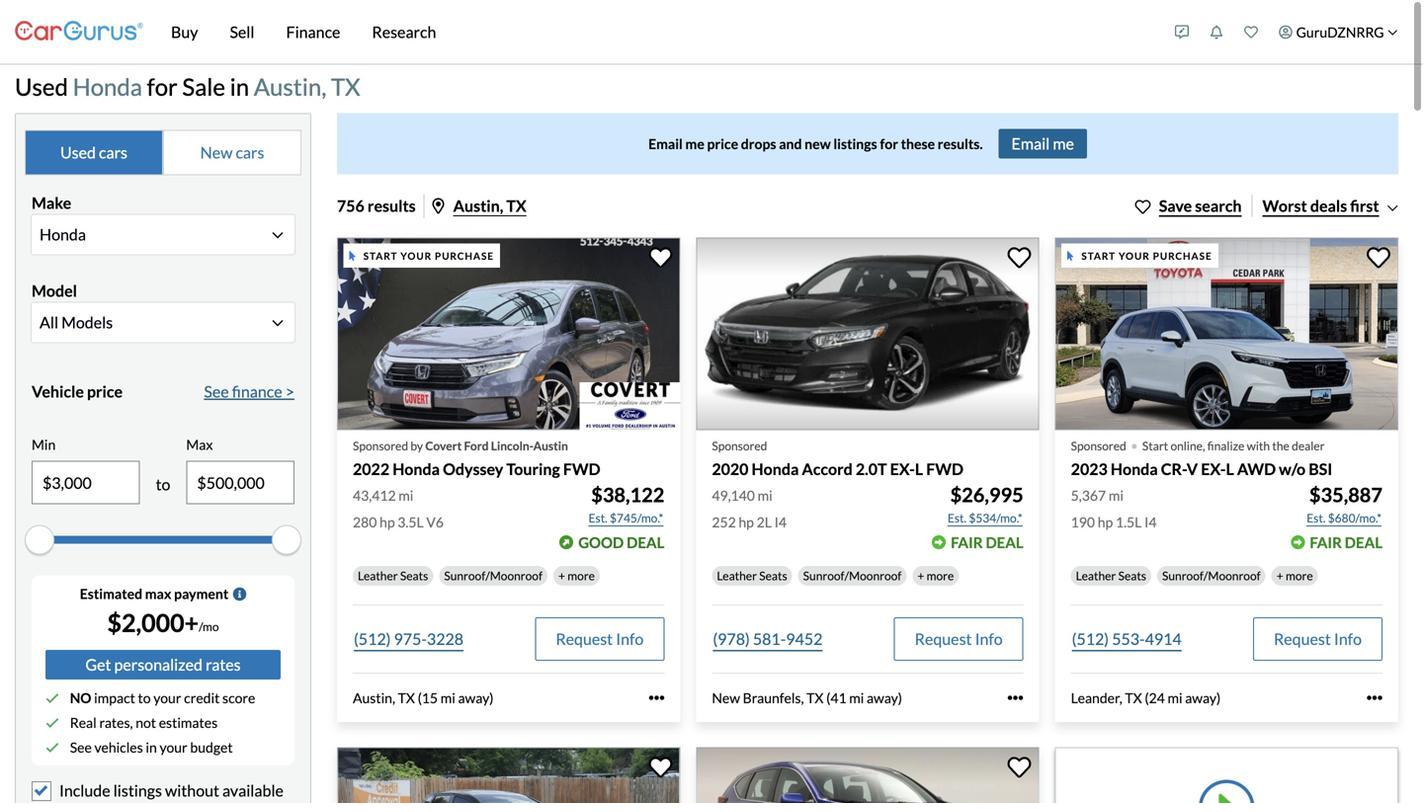 Task type: vqa. For each thing, say whether or not it's contained in the screenshot.
listings in the Include Listings Without Available Pricing
yes



Task type: locate. For each thing, give the bounding box(es) containing it.
sunroof/moonroof up 3228
[[444, 568, 543, 582]]

+ more down good
[[558, 568, 595, 582]]

2 cars from the left
[[236, 142, 264, 161]]

gurudznrrg menu item
[[1269, 4, 1408, 59]]

1 (512) from the left
[[354, 629, 391, 648]]

1 horizontal spatial ex-
[[1201, 459, 1226, 478]]

est. $534/mo.* button
[[947, 508, 1023, 528]]

honda down cargurus logo homepage link
[[73, 72, 142, 100]]

1 deal from the left
[[627, 533, 664, 551]]

2 horizontal spatial ellipsis h image
[[1367, 690, 1383, 706]]

1 horizontal spatial leather
[[717, 568, 757, 582]]

190
[[1071, 513, 1095, 530]]

0 horizontal spatial +
[[558, 568, 565, 582]]

2 fwd from the left
[[926, 459, 963, 478]]

0 horizontal spatial see
[[70, 739, 92, 756]]

deal down $745/mo.*
[[627, 533, 664, 551]]

max
[[186, 436, 213, 452]]

2 hp from the left
[[739, 513, 754, 530]]

2 ex- from the left
[[1201, 459, 1226, 478]]

2 horizontal spatial austin,
[[453, 195, 503, 215]]

1 horizontal spatial ellipsis h image
[[1008, 690, 1023, 706]]

2 horizontal spatial leather seats
[[1076, 568, 1146, 582]]

check image up include
[[45, 741, 59, 754]]

sale
[[182, 72, 225, 100]]

1 vertical spatial for
[[880, 135, 898, 151]]

start your purchase down save
[[1081, 249, 1212, 261]]

mi inside 43,412 mi 280 hp 3.5l v6
[[399, 487, 413, 503]]

0 horizontal spatial leather seats
[[358, 568, 428, 582]]

away) right (15
[[458, 689, 494, 706]]

see vehicles in your budget
[[70, 739, 233, 756]]

check image left no
[[45, 691, 59, 705]]

new left "braunfels,"
[[712, 689, 740, 706]]

ford
[[464, 438, 489, 453]]

fair deal down est. $534/mo.* button
[[951, 533, 1023, 551]]

2 fair from the left
[[1310, 533, 1342, 551]]

blue 2021 honda cr-v se awd suv / crossover all-wheel drive automatic image
[[696, 747, 1039, 803]]

check image for real rates, not estimates
[[45, 716, 59, 730]]

ex- right '2.0t'
[[890, 459, 915, 478]]

2 horizontal spatial request
[[1274, 629, 1331, 648]]

without
[[165, 781, 219, 800]]

0 horizontal spatial i4
[[774, 513, 787, 530]]

austin, tx
[[453, 195, 527, 215]]

1 horizontal spatial sunroof/moonroof
[[803, 568, 902, 582]]

2 horizontal spatial deal
[[1345, 533, 1383, 551]]

0 vertical spatial austin,
[[254, 72, 326, 100]]

more down good
[[568, 568, 595, 582]]

$35,887 est. $680/mo.*
[[1307, 483, 1383, 525]]

leather for by
[[358, 568, 398, 582]]

0 horizontal spatial new
[[200, 142, 233, 161]]

honda inside the sponsored by covert ford lincoln-austin 2022 honda odyssey touring fwd
[[393, 459, 440, 478]]

request info button for covert ford lincoln-austin
[[535, 617, 664, 661]]

1 horizontal spatial more
[[927, 568, 954, 582]]

2 horizontal spatial leather
[[1076, 568, 1116, 582]]

3 request info button from the left
[[1253, 617, 1383, 661]]

1 horizontal spatial listings
[[833, 135, 877, 151]]

2 + from the left
[[917, 568, 924, 582]]

553-
[[1112, 629, 1145, 648]]

1 vertical spatial listings
[[113, 781, 162, 800]]

i4 inside the 49,140 mi 252 hp 2l i4
[[774, 513, 787, 530]]

3 ellipsis h image from the left
[[1367, 690, 1383, 706]]

save
[[1159, 195, 1192, 215]]

check image for see vehicles in your budget
[[45, 741, 59, 754]]

cars for used cars
[[99, 142, 127, 161]]

in down not
[[146, 739, 157, 756]]

sponsored for 2020
[[712, 438, 767, 453]]

2 leather from the left
[[717, 568, 757, 582]]

0 horizontal spatial request info
[[556, 629, 644, 648]]

2 purchase from the left
[[1153, 249, 1212, 261]]

to up real rates, not estimates
[[138, 689, 151, 706]]

2l
[[757, 513, 772, 530]]

Min text field
[[33, 462, 139, 503]]

2 request info button from the left
[[894, 617, 1023, 661]]

0 horizontal spatial fwd
[[563, 459, 600, 478]]

3 seats from the left
[[1118, 568, 1146, 582]]

honda inside sponsored · start online, finalize with the dealer 2023 honda cr-v ex-l awd w/o bsi
[[1111, 459, 1158, 478]]

1 horizontal spatial deal
[[986, 533, 1023, 551]]

1 horizontal spatial to
[[156, 474, 170, 494]]

email
[[1011, 133, 1050, 152], [648, 135, 683, 151]]

(978) 581-9452
[[713, 629, 823, 648]]

1 cars from the left
[[99, 142, 127, 161]]

2 ellipsis h image from the left
[[1008, 690, 1023, 706]]

mi up 2l
[[758, 487, 772, 503]]

listings inside include listings without available pricing
[[113, 781, 162, 800]]

0 horizontal spatial start your purchase
[[363, 249, 494, 261]]

1 horizontal spatial + more
[[917, 568, 954, 582]]

more for ·
[[1286, 568, 1313, 582]]

$38,122
[[591, 483, 664, 506]]

include listings without available pricing
[[59, 781, 284, 803]]

me for email me
[[1053, 133, 1074, 152]]

2 horizontal spatial info
[[1334, 629, 1362, 648]]

0 horizontal spatial fair deal
[[951, 533, 1023, 551]]

0 horizontal spatial deal
[[627, 533, 664, 551]]

more for covert ford lincoln-austin
[[568, 568, 595, 582]]

2 leather seats from the left
[[717, 568, 787, 582]]

3 request from the left
[[1274, 629, 1331, 648]]

used down cargurus logo homepage link link
[[15, 72, 68, 100]]

0 horizontal spatial sunroof/moonroof
[[444, 568, 543, 582]]

2 sponsored from the left
[[712, 438, 767, 453]]

mi right "(41"
[[849, 689, 864, 706]]

1 hp from the left
[[380, 513, 395, 530]]

leather seats down 3.5l
[[358, 568, 428, 582]]

honda down by
[[393, 459, 440, 478]]

in right the sale
[[230, 72, 249, 100]]

ellipsis h image for ·
[[1367, 690, 1383, 706]]

1 request info from the left
[[556, 629, 644, 648]]

1 more from the left
[[568, 568, 595, 582]]

i4 for ·
[[1144, 513, 1157, 530]]

for left "these"
[[880, 135, 898, 151]]

research
[[372, 22, 436, 41]]

see for see finance >
[[204, 381, 229, 401]]

+ more
[[558, 568, 595, 582], [917, 568, 954, 582], [1276, 568, 1313, 582]]

request for ·
[[1274, 629, 1331, 648]]

1 horizontal spatial request info
[[915, 629, 1003, 648]]

see down real
[[70, 739, 92, 756]]

austin, down "finance" dropdown button
[[254, 72, 326, 100]]

check image
[[45, 691, 59, 705], [45, 716, 59, 730], [45, 741, 59, 754]]

3 sponsored from the left
[[1071, 438, 1126, 453]]

used for used cars
[[60, 142, 96, 161]]

leather
[[358, 568, 398, 582], [717, 568, 757, 582], [1076, 568, 1116, 582]]

0 horizontal spatial email
[[648, 135, 683, 151]]

2 horizontal spatial sponsored
[[1071, 438, 1126, 453]]

start right mouse pointer image
[[1081, 249, 1116, 261]]

tx left (24
[[1125, 689, 1142, 706]]

start right mouse pointer icon
[[363, 249, 398, 261]]

your down results
[[401, 249, 432, 261]]

1 leather seats from the left
[[358, 568, 428, 582]]

2 deal from the left
[[986, 533, 1023, 551]]

request info
[[556, 629, 644, 648], [915, 629, 1003, 648], [1274, 629, 1362, 648]]

1 horizontal spatial in
[[230, 72, 249, 100]]

buy button
[[155, 0, 214, 63]]

3 check image from the top
[[45, 741, 59, 754]]

1 sponsored from the left
[[353, 438, 408, 453]]

0 horizontal spatial start
[[363, 249, 398, 261]]

0 horizontal spatial est.
[[589, 510, 608, 525]]

fair deal down est. $680/mo.* button
[[1310, 533, 1383, 551]]

1 away) from the left
[[458, 689, 494, 706]]

v
[[1187, 459, 1198, 478]]

2 horizontal spatial est.
[[1307, 510, 1326, 525]]

1 horizontal spatial fwd
[[926, 459, 963, 478]]

sponsored up 2023 on the bottom of page
[[1071, 438, 1126, 453]]

listings right new
[[833, 135, 877, 151]]

price left drops
[[707, 135, 738, 151]]

4914
[[1145, 629, 1182, 648]]

odyssey
[[443, 459, 503, 478]]

estimates
[[159, 714, 218, 731]]

(512) left 975- in the bottom of the page
[[354, 629, 391, 648]]

0 horizontal spatial austin,
[[254, 72, 326, 100]]

2 i4 from the left
[[1144, 513, 1157, 530]]

2 l from the left
[[1226, 459, 1234, 478]]

fair down est. $680/mo.* button
[[1310, 533, 1342, 551]]

i4 right 1.5l
[[1144, 513, 1157, 530]]

0 horizontal spatial ex-
[[890, 459, 915, 478]]

fair deal
[[951, 533, 1023, 551], [1310, 533, 1383, 551]]

2 check image from the top
[[45, 716, 59, 730]]

2 horizontal spatial more
[[1286, 568, 1313, 582]]

1 l from the left
[[915, 459, 923, 478]]

me inside button
[[1053, 133, 1074, 152]]

est. inside $38,122 est. $745/mo.*
[[589, 510, 608, 525]]

see finance > link
[[204, 379, 294, 403]]

deal for ·
[[1345, 533, 1383, 551]]

used honda for sale in austin, tx
[[15, 72, 360, 100]]

+ more down est. $680/mo.* button
[[1276, 568, 1313, 582]]

>
[[285, 381, 294, 401]]

and
[[779, 135, 802, 151]]

1 + from the left
[[558, 568, 565, 582]]

hp inside 43,412 mi 280 hp 3.5l v6
[[380, 513, 395, 530]]

leather seats for by
[[358, 568, 428, 582]]

tx for austin, tx (15 mi away)
[[398, 689, 415, 706]]

sponsored inside sponsored 2020 honda accord 2.0t ex-l fwd
[[712, 438, 767, 453]]

1 horizontal spatial start your purchase
[[1081, 249, 1212, 261]]

0 horizontal spatial ellipsis h image
[[649, 690, 664, 706]]

1 purchase from the left
[[435, 249, 494, 261]]

bsi
[[1309, 459, 1332, 478]]

cars inside new cars button
[[236, 142, 264, 161]]

hp right the 280
[[380, 513, 395, 530]]

1 vertical spatial used
[[60, 142, 96, 161]]

3 + more from the left
[[1276, 568, 1313, 582]]

fwd inside the sponsored by covert ford lincoln-austin 2022 honda odyssey touring fwd
[[563, 459, 600, 478]]

1 horizontal spatial away)
[[867, 689, 902, 706]]

l inside sponsored · start online, finalize with the dealer 2023 honda cr-v ex-l awd w/o bsi
[[1226, 459, 1234, 478]]

sponsored up 2022
[[353, 438, 408, 453]]

hp left 2l
[[739, 513, 754, 530]]

1 horizontal spatial see
[[204, 381, 229, 401]]

leather seats for 2020
[[717, 568, 787, 582]]

2 fair deal from the left
[[1310, 533, 1383, 551]]

3 away) from the left
[[1185, 689, 1221, 706]]

info for ·
[[1334, 629, 1362, 648]]

ex- right v at the bottom right
[[1201, 459, 1226, 478]]

sell button
[[214, 0, 270, 63]]

deal down $534/mo.*
[[986, 533, 1023, 551]]

leather down 190
[[1076, 568, 1116, 582]]

Max text field
[[187, 462, 293, 503]]

purchase down austin, tx button at the top left
[[435, 249, 494, 261]]

max
[[145, 585, 171, 602]]

1 fair deal from the left
[[951, 533, 1023, 551]]

(512) 975-3228 button
[[353, 617, 465, 661]]

est. up good
[[589, 510, 608, 525]]

cars inside used cars button
[[99, 142, 127, 161]]

l right '2.0t'
[[915, 459, 923, 478]]

tx
[[331, 72, 360, 100], [506, 195, 527, 215], [398, 689, 415, 706], [807, 689, 824, 706], [1125, 689, 1142, 706]]

1 horizontal spatial start
[[1081, 249, 1116, 261]]

more down est. $534/mo.* button
[[927, 568, 954, 582]]

email right results.
[[1011, 133, 1050, 152]]

start your purchase down map marker alt icon
[[363, 249, 494, 261]]

mouse pointer image
[[349, 250, 355, 260]]

1 horizontal spatial +
[[917, 568, 924, 582]]

(512) inside button
[[1072, 629, 1109, 648]]

1 horizontal spatial austin,
[[353, 689, 395, 706]]

0 horizontal spatial in
[[146, 739, 157, 756]]

seats down 3.5l
[[400, 568, 428, 582]]

away) right "(41"
[[867, 689, 902, 706]]

hp right 190
[[1098, 513, 1113, 530]]

covert
[[425, 438, 462, 453]]

1 vertical spatial price
[[87, 381, 123, 401]]

fwd down austin
[[563, 459, 600, 478]]

mi right 5,367
[[1109, 487, 1124, 503]]

0 vertical spatial listings
[[833, 135, 877, 151]]

2022
[[353, 459, 389, 478]]

sunroof/moonroof up 4914
[[1162, 568, 1261, 582]]

email inside button
[[1011, 133, 1050, 152]]

for left the sale
[[147, 72, 178, 100]]

0 horizontal spatial to
[[138, 689, 151, 706]]

new
[[200, 142, 233, 161], [712, 689, 740, 706]]

get personalized rates button
[[45, 650, 281, 680]]

1 vertical spatial new
[[712, 689, 740, 706]]

hp inside 5,367 mi 190 hp 1.5l i4
[[1098, 513, 1113, 530]]

no
[[70, 689, 91, 706]]

fair deal for ·
[[1310, 533, 1383, 551]]

2 sunroof/moonroof from the left
[[803, 568, 902, 582]]

see left finance
[[204, 381, 229, 401]]

0 horizontal spatial + more
[[558, 568, 595, 582]]

leather down 252
[[717, 568, 757, 582]]

online,
[[1171, 438, 1205, 453]]

1 vertical spatial to
[[138, 689, 151, 706]]

0 horizontal spatial l
[[915, 459, 923, 478]]

away) right (24
[[1185, 689, 1221, 706]]

menu bar
[[143, 0, 1165, 63]]

0 horizontal spatial info
[[616, 629, 644, 648]]

0 vertical spatial see
[[204, 381, 229, 401]]

2 horizontal spatial request info
[[1274, 629, 1362, 648]]

listings down the see vehicles in your budget
[[113, 781, 162, 800]]

not
[[136, 714, 156, 731]]

(512)
[[354, 629, 391, 648], [1072, 629, 1109, 648]]

1 sunroof/moonroof from the left
[[444, 568, 543, 582]]

ex- inside sponsored 2020 honda accord 2.0t ex-l fwd
[[890, 459, 915, 478]]

0 horizontal spatial me
[[685, 135, 704, 151]]

est. down '$35,887'
[[1307, 510, 1326, 525]]

new cars
[[200, 142, 264, 161]]

1.5l
[[1116, 513, 1142, 530]]

1 horizontal spatial i4
[[1144, 513, 1157, 530]]

leather seats for ·
[[1076, 568, 1146, 582]]

leather for 2020
[[717, 568, 757, 582]]

fair down est. $534/mo.* button
[[951, 533, 983, 551]]

mi right (24
[[1168, 689, 1183, 706]]

leather seats down 2l
[[717, 568, 787, 582]]

3 leather from the left
[[1076, 568, 1116, 582]]

tx right map marker alt icon
[[506, 195, 527, 215]]

request info button
[[535, 617, 664, 661], [894, 617, 1023, 661], [1253, 617, 1383, 661]]

to
[[156, 474, 170, 494], [138, 689, 151, 706]]

1 est. from the left
[[589, 510, 608, 525]]

3 info from the left
[[1334, 629, 1362, 648]]

1 horizontal spatial seats
[[759, 568, 787, 582]]

seats down 2l
[[759, 568, 787, 582]]

1 horizontal spatial cars
[[236, 142, 264, 161]]

to left max text field
[[156, 474, 170, 494]]

(512) left 553-
[[1072, 629, 1109, 648]]

leander, tx (24 mi away)
[[1071, 689, 1221, 706]]

2 start your purchase from the left
[[1081, 249, 1212, 261]]

fwd up $26,995
[[926, 459, 963, 478]]

$680/mo.*
[[1328, 510, 1382, 525]]

mouse pointer image
[[1067, 250, 1074, 260]]

hp for ·
[[1098, 513, 1113, 530]]

1 horizontal spatial fair
[[1310, 533, 1342, 551]]

1 leather from the left
[[358, 568, 398, 582]]

1 fwd from the left
[[563, 459, 600, 478]]

more down est. $680/mo.* button
[[1286, 568, 1313, 582]]

1 seats from the left
[[400, 568, 428, 582]]

1 horizontal spatial leather seats
[[717, 568, 787, 582]]

i4 right 2l
[[774, 513, 787, 530]]

start for by
[[363, 249, 398, 261]]

1 horizontal spatial request
[[915, 629, 972, 648]]

sponsored inside the sponsored by covert ford lincoln-austin 2022 honda odyssey touring fwd
[[353, 438, 408, 453]]

hp inside the 49,140 mi 252 hp 2l i4
[[739, 513, 754, 530]]

2 horizontal spatial away)
[[1185, 689, 1221, 706]]

tx left (15
[[398, 689, 415, 706]]

1 horizontal spatial sponsored
[[712, 438, 767, 453]]

payment
[[174, 585, 229, 602]]

request
[[556, 629, 613, 648], [915, 629, 972, 648], [1274, 629, 1331, 648]]

est. down $26,995
[[948, 510, 967, 525]]

sunroof/moonroof up '9452'
[[803, 568, 902, 582]]

me for email me price drops and new listings for these results.
[[685, 135, 704, 151]]

+ for ·
[[1276, 568, 1283, 582]]

fwd inside sponsored 2020 honda accord 2.0t ex-l fwd
[[926, 459, 963, 478]]

purchase down save search button
[[1153, 249, 1212, 261]]

1 info from the left
[[616, 629, 644, 648]]

honda left cr-
[[1111, 459, 1158, 478]]

austin, tx (15 mi away)
[[353, 689, 494, 706]]

1 horizontal spatial fair deal
[[1310, 533, 1383, 551]]

deal down '$680/mo.*'
[[1345, 533, 1383, 551]]

0 horizontal spatial away)
[[458, 689, 494, 706]]

ex-
[[890, 459, 915, 478], [1201, 459, 1226, 478]]

personalized
[[114, 655, 203, 674]]

price
[[707, 135, 738, 151], [87, 381, 123, 401]]

(512) for by
[[354, 629, 391, 648]]

no impact to your credit score
[[70, 689, 255, 706]]

1 request from the left
[[556, 629, 613, 648]]

0 horizontal spatial cars
[[99, 142, 127, 161]]

0 horizontal spatial fair
[[951, 533, 983, 551]]

1 request info button from the left
[[535, 617, 664, 661]]

for
[[147, 72, 178, 100], [880, 135, 898, 151]]

2 away) from the left
[[867, 689, 902, 706]]

2 est. from the left
[[948, 510, 967, 525]]

new inside button
[[200, 142, 233, 161]]

vehicles
[[94, 739, 143, 756]]

1 vertical spatial austin,
[[453, 195, 503, 215]]

1 horizontal spatial me
[[1053, 133, 1074, 152]]

mi up 3.5l
[[399, 487, 413, 503]]

2 horizontal spatial sunroof/moonroof
[[1162, 568, 1261, 582]]

2 horizontal spatial request info button
[[1253, 617, 1383, 661]]

used inside button
[[60, 142, 96, 161]]

1 + more from the left
[[558, 568, 595, 582]]

seats
[[400, 568, 428, 582], [759, 568, 787, 582], [1118, 568, 1146, 582]]

3 hp from the left
[[1098, 513, 1113, 530]]

austin, right map marker alt icon
[[453, 195, 503, 215]]

in
[[230, 72, 249, 100], [146, 739, 157, 756]]

2 vertical spatial check image
[[45, 741, 59, 754]]

0 horizontal spatial purchase
[[435, 249, 494, 261]]

(512) for ·
[[1072, 629, 1109, 648]]

cr-
[[1161, 459, 1187, 478]]

tx left "(41"
[[807, 689, 824, 706]]

fwd
[[563, 459, 600, 478], [926, 459, 963, 478]]

add a car review image
[[1175, 25, 1189, 39]]

leather seats
[[358, 568, 428, 582], [717, 568, 787, 582], [1076, 568, 1146, 582]]

email for email me
[[1011, 133, 1050, 152]]

cars for new cars
[[236, 142, 264, 161]]

sponsored · start online, finalize with the dealer 2023 honda cr-v ex-l awd w/o bsi
[[1071, 426, 1332, 478]]

sponsored up 2020
[[712, 438, 767, 453]]

0 vertical spatial price
[[707, 135, 738, 151]]

see for see vehicles in your budget
[[70, 739, 92, 756]]

2 (512) from the left
[[1072, 629, 1109, 648]]

2 + more from the left
[[917, 568, 954, 582]]

austin, left (15
[[353, 689, 395, 706]]

hp
[[380, 513, 395, 530], [739, 513, 754, 530], [1098, 513, 1113, 530]]

1 horizontal spatial new
[[712, 689, 740, 706]]

$26,995
[[950, 483, 1023, 506]]

request info button for ·
[[1253, 617, 1383, 661]]

l down the finalize
[[1226, 459, 1234, 478]]

0 horizontal spatial hp
[[380, 513, 395, 530]]

1 i4 from the left
[[774, 513, 787, 530]]

l
[[915, 459, 923, 478], [1226, 459, 1234, 478]]

est. for covert ford lincoln-austin
[[589, 510, 608, 525]]

2 horizontal spatial +
[[1276, 568, 1283, 582]]

0 horizontal spatial for
[[147, 72, 178, 100]]

1 vertical spatial see
[[70, 739, 92, 756]]

1 fair from the left
[[951, 533, 983, 551]]

open notifications image
[[1210, 25, 1224, 39]]

mi
[[399, 487, 413, 503], [758, 487, 772, 503], [1109, 487, 1124, 503], [441, 689, 455, 706], [849, 689, 864, 706], [1168, 689, 1183, 706]]

ellipsis h image
[[649, 690, 664, 706], [1008, 690, 1023, 706], [1367, 690, 1383, 706]]

1 ellipsis h image from the left
[[649, 690, 664, 706]]

1 horizontal spatial (512)
[[1072, 629, 1109, 648]]

+
[[558, 568, 565, 582], [917, 568, 924, 582], [1276, 568, 1283, 582]]

austin,
[[254, 72, 326, 100], [453, 195, 503, 215], [353, 689, 395, 706]]

start right the ·
[[1142, 438, 1168, 453]]

+ more for covert ford lincoln-austin
[[558, 568, 595, 582]]

/mo
[[199, 619, 219, 634]]

i4 inside 5,367 mi 190 hp 1.5l i4
[[1144, 513, 1157, 530]]

$745/mo.*
[[610, 510, 663, 525]]

2 vertical spatial austin,
[[353, 689, 395, 706]]

3 more from the left
[[1286, 568, 1313, 582]]

saved cars image
[[1244, 25, 1258, 39]]

2 horizontal spatial + more
[[1276, 568, 1313, 582]]

est. inside $35,887 est. $680/mo.*
[[1307, 510, 1326, 525]]

0 vertical spatial used
[[15, 72, 68, 100]]

2 seats from the left
[[759, 568, 787, 582]]

3 deal from the left
[[1345, 533, 1383, 551]]

sunroof/moonroof for by
[[444, 568, 543, 582]]

2 horizontal spatial hp
[[1098, 513, 1113, 530]]

3 sunroof/moonroof from the left
[[1162, 568, 1261, 582]]

honda
[[73, 72, 142, 100], [393, 459, 440, 478], [752, 459, 799, 478], [1111, 459, 1158, 478]]

(512) inside "button"
[[354, 629, 391, 648]]

sponsored inside sponsored · start online, finalize with the dealer 2023 honda cr-v ex-l awd w/o bsi
[[1071, 438, 1126, 453]]

purchase for ·
[[1153, 249, 1212, 261]]

3 + from the left
[[1276, 568, 1283, 582]]

1 start your purchase from the left
[[363, 249, 494, 261]]

check image left real
[[45, 716, 59, 730]]

gray 2022 honda odyssey touring fwd minivan front-wheel drive automatic image
[[337, 237, 680, 430]]

ex- inside sponsored · start online, finalize with the dealer 2023 honda cr-v ex-l awd w/o bsi
[[1201, 459, 1226, 478]]

leather seats down 1.5l
[[1076, 568, 1146, 582]]

3 leather seats from the left
[[1076, 568, 1146, 582]]

3 est. from the left
[[1307, 510, 1326, 525]]

request info for ·
[[1274, 629, 1362, 648]]

+ more down est. $534/mo.* button
[[917, 568, 954, 582]]

real
[[70, 714, 97, 731]]

honda right 2020
[[752, 459, 799, 478]]

your down estimates
[[160, 739, 187, 756]]

email left drops
[[648, 135, 683, 151]]

3 request info from the left
[[1274, 629, 1362, 648]]

used up make on the top of the page
[[60, 142, 96, 161]]

new down the sale
[[200, 142, 233, 161]]

your right mouse pointer image
[[1119, 249, 1150, 261]]

leather down the 280
[[358, 568, 398, 582]]

price right vehicle
[[87, 381, 123, 401]]

0 horizontal spatial seats
[[400, 568, 428, 582]]

1 ex- from the left
[[890, 459, 915, 478]]

2 horizontal spatial start
[[1142, 438, 1168, 453]]

seats down 1.5l
[[1118, 568, 1146, 582]]

1 horizontal spatial request info button
[[894, 617, 1023, 661]]

est. for ·
[[1307, 510, 1326, 525]]



Task type: describe. For each thing, give the bounding box(es) containing it.
include
[[59, 781, 110, 800]]

used cars button
[[25, 129, 163, 175]]

est. $745/mo.* button
[[588, 508, 664, 528]]

sponsored by covert ford lincoln-austin 2022 honda odyssey touring fwd
[[353, 438, 600, 478]]

used cars
[[60, 142, 127, 161]]

vehicle
[[32, 381, 84, 401]]

hp for by
[[380, 513, 395, 530]]

v6
[[426, 513, 444, 530]]

·
[[1130, 426, 1138, 462]]

leander,
[[1071, 689, 1122, 706]]

1 check image from the top
[[45, 691, 59, 705]]

mi inside 5,367 mi 190 hp 1.5l i4
[[1109, 487, 1124, 503]]

0 vertical spatial to
[[156, 474, 170, 494]]

seats for 2020
[[759, 568, 787, 582]]

fair deal for 2020
[[951, 533, 1023, 551]]

fair for 2020
[[951, 533, 983, 551]]

these
[[901, 135, 935, 151]]

finance button
[[270, 0, 356, 63]]

request for covert ford lincoln-austin
[[556, 629, 613, 648]]

start inside sponsored · start online, finalize with the dealer 2023 honda cr-v ex-l awd w/o bsi
[[1142, 438, 1168, 453]]

white 2020 honda accord 2.0t ex-l fwd sedan front-wheel drive automatic image
[[696, 237, 1039, 430]]

awd
[[1237, 459, 1276, 478]]

w/o
[[1279, 459, 1306, 478]]

model
[[32, 280, 77, 300]]

estimated max payment
[[80, 585, 229, 602]]

good deal
[[578, 533, 664, 551]]

3228
[[427, 629, 464, 648]]

est. inside $26,995 est. $534/mo.*
[[948, 510, 967, 525]]

drops
[[741, 135, 776, 151]]

2020
[[712, 459, 749, 478]]

sponsored for by
[[353, 438, 408, 453]]

make
[[32, 193, 71, 212]]

see finance >
[[204, 381, 294, 401]]

finalize
[[1207, 438, 1245, 453]]

seats for by
[[400, 568, 428, 582]]

real rates, not estimates
[[70, 714, 218, 731]]

9452
[[786, 629, 823, 648]]

2 request from the left
[[915, 629, 972, 648]]

info circle image
[[232, 587, 246, 601]]

$38,122 est. $745/mo.*
[[589, 483, 664, 525]]

2 request info from the left
[[915, 629, 1003, 648]]

covert ford lincoln-austin image
[[580, 382, 680, 430]]

tx down "finance" dropdown button
[[331, 72, 360, 100]]

0 vertical spatial in
[[230, 72, 249, 100]]

2 info from the left
[[975, 629, 1003, 648]]

chevron down image
[[1387, 26, 1398, 37]]

honda inside sponsored 2020 honda accord 2.0t ex-l fwd
[[752, 459, 799, 478]]

credit
[[184, 689, 220, 706]]

save search button
[[1135, 193, 1242, 217]]

lincoln-
[[491, 438, 533, 453]]

budget
[[190, 739, 233, 756]]

2.0t
[[856, 459, 887, 478]]

0 horizontal spatial price
[[87, 381, 123, 401]]

ellipsis h image for covert ford lincoln-austin
[[649, 690, 664, 706]]

mi inside the 49,140 mi 252 hp 2l i4
[[758, 487, 772, 503]]

1 horizontal spatial for
[[880, 135, 898, 151]]

austin, tx button
[[432, 195, 527, 215]]

2 more from the left
[[927, 568, 954, 582]]

away) for ·
[[1185, 689, 1221, 706]]

cargurus logo homepage link image
[[15, 3, 143, 60]]

used for used honda for sale in austin, tx
[[15, 72, 68, 100]]

49,140 mi 252 hp 2l i4
[[712, 487, 787, 530]]

43,412 mi 280 hp 3.5l v6
[[353, 487, 444, 530]]

by
[[410, 438, 423, 453]]

start your purchase for ·
[[1081, 249, 1212, 261]]

seats for ·
[[1118, 568, 1146, 582]]

deal for covert ford lincoln-austin
[[627, 533, 664, 551]]

braunfels,
[[743, 689, 804, 706]]

(978)
[[713, 629, 750, 648]]

available
[[222, 781, 284, 800]]

i4 for 2020
[[774, 513, 787, 530]]

map marker alt image
[[432, 197, 444, 213]]

$26,995 est. $534/mo.*
[[948, 483, 1023, 525]]

info for covert ford lincoln-austin
[[616, 629, 644, 648]]

gurudznrrg menu
[[1165, 4, 1408, 59]]

get personalized rates
[[85, 655, 241, 674]]

user icon image
[[1279, 25, 1293, 39]]

impact
[[94, 689, 135, 706]]

fair for ·
[[1310, 533, 1342, 551]]

start for ·
[[1081, 249, 1116, 261]]

austin
[[533, 438, 568, 453]]

975-
[[394, 629, 427, 648]]

sunroof/moonroof for 2020
[[803, 568, 902, 582]]

gurudznrrg button
[[1269, 4, 1408, 59]]

new for new braunfels, tx (41 mi away)
[[712, 689, 740, 706]]

tx for leander, tx (24 mi away)
[[1125, 689, 1142, 706]]

252
[[712, 513, 736, 530]]

rates
[[206, 655, 241, 674]]

purchase for covert ford lincoln-austin
[[435, 249, 494, 261]]

756
[[337, 195, 365, 215]]

hp for 2020
[[739, 513, 754, 530]]

new cars button
[[163, 129, 301, 175]]

5,367
[[1071, 487, 1106, 503]]

austin, for austin, tx
[[453, 195, 503, 215]]

(24
[[1145, 689, 1165, 706]]

0 vertical spatial for
[[147, 72, 178, 100]]

$2,000+ /mo
[[107, 608, 219, 638]]

with
[[1247, 438, 1270, 453]]

platinum white pearl 2023 honda cr-v ex-l awd w/o bsi suv / crossover all-wheel drive continuously variable transmission image
[[1055, 237, 1398, 430]]

finance
[[286, 22, 340, 41]]

start your purchase for covert ford lincoln-austin
[[363, 249, 494, 261]]

new braunfels, tx (41 mi away)
[[712, 689, 902, 706]]

$2,000+
[[107, 608, 199, 638]]

new for new cars
[[200, 142, 233, 161]]

min
[[32, 436, 56, 452]]

(512) 553-4914
[[1072, 629, 1182, 648]]

1 vertical spatial in
[[146, 739, 157, 756]]

tx for austin, tx
[[506, 195, 527, 215]]

5,367 mi 190 hp 1.5l i4
[[1071, 487, 1157, 530]]

new
[[805, 135, 831, 151]]

sunroof/moonroof for ·
[[1162, 568, 1261, 582]]

581-
[[753, 629, 786, 648]]

cargurus logo homepage link link
[[15, 3, 143, 60]]

menu bar containing buy
[[143, 0, 1165, 63]]

+ more for ·
[[1276, 568, 1313, 582]]

280
[[353, 513, 377, 530]]

(512) 553-4914 button
[[1071, 617, 1183, 661]]

buy
[[171, 22, 198, 41]]

request info for covert ford lincoln-austin
[[556, 629, 644, 648]]

mi right (15
[[441, 689, 455, 706]]

austin, for austin, tx (15 mi away)
[[353, 689, 395, 706]]

$35,887
[[1309, 483, 1383, 506]]

away) for covert ford lincoln-austin
[[458, 689, 494, 706]]

search
[[1195, 195, 1242, 215]]

touring
[[506, 459, 560, 478]]

email for email me price drops and new listings for these results.
[[648, 135, 683, 151]]

good
[[578, 533, 624, 551]]

(41
[[826, 689, 847, 706]]

l inside sponsored 2020 honda accord 2.0t ex-l fwd
[[915, 459, 923, 478]]

1 horizontal spatial price
[[707, 135, 738, 151]]

sponsored for ·
[[1071, 438, 1126, 453]]

(15
[[418, 689, 438, 706]]

sponsored 2020 honda accord 2.0t ex-l fwd
[[712, 438, 963, 478]]

accord
[[802, 459, 853, 478]]

(978) 581-9452 button
[[712, 617, 824, 661]]

+ for covert ford lincoln-austin
[[558, 568, 565, 582]]

your up estimates
[[153, 689, 181, 706]]

$534/mo.*
[[969, 510, 1023, 525]]

gurudznrrg
[[1296, 23, 1384, 40]]

leather for ·
[[1076, 568, 1116, 582]]

49,140
[[712, 487, 755, 503]]



